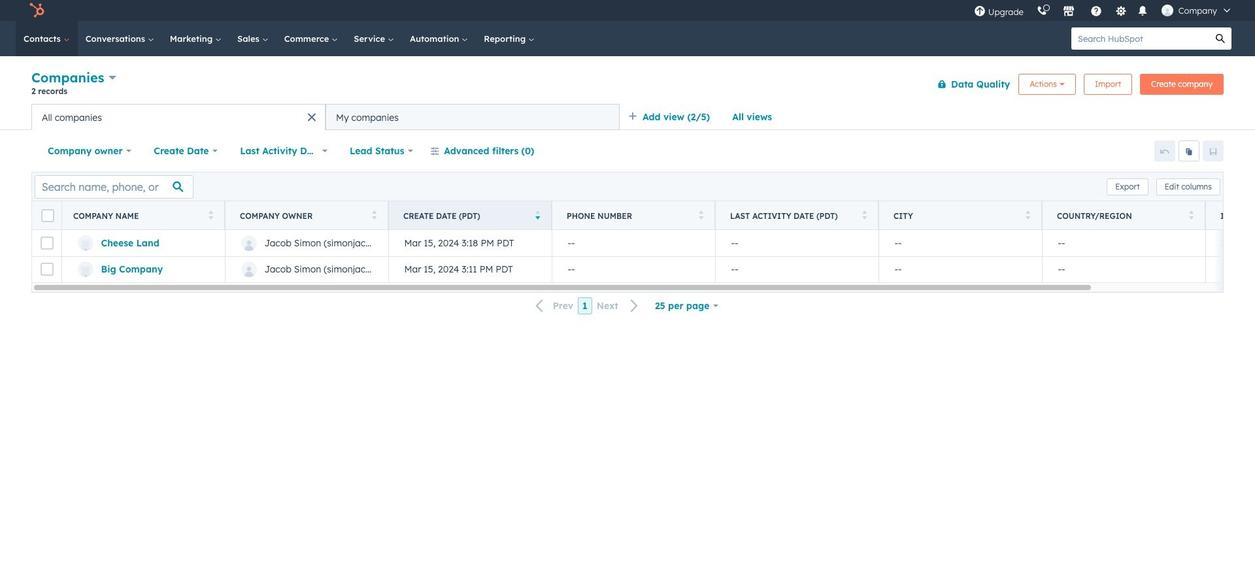 Task type: locate. For each thing, give the bounding box(es) containing it.
banner
[[31, 67, 1224, 104]]

press to sort. image
[[208, 210, 213, 219], [372, 210, 377, 219], [699, 210, 703, 219], [1025, 210, 1030, 219], [1189, 210, 1194, 219]]

4 press to sort. image from the left
[[1025, 210, 1030, 219]]

jacob simon image
[[1162, 5, 1173, 16]]

pagination navigation
[[528, 297, 647, 315]]

3 press to sort. element from the left
[[699, 210, 703, 221]]

1 press to sort. image from the left
[[208, 210, 213, 219]]

press to sort. element
[[208, 210, 213, 221], [372, 210, 377, 221], [699, 210, 703, 221], [862, 210, 867, 221], [1025, 210, 1030, 221], [1189, 210, 1194, 221]]

1 press to sort. element from the left
[[208, 210, 213, 221]]

4 press to sort. element from the left
[[862, 210, 867, 221]]

marketplaces image
[[1063, 6, 1075, 18]]

menu
[[967, 0, 1240, 21]]

Search name, phone, or domain search field
[[35, 175, 194, 198]]



Task type: vqa. For each thing, say whether or not it's contained in the screenshot.
top 'Or'
no



Task type: describe. For each thing, give the bounding box(es) containing it.
3 press to sort. image from the left
[[699, 210, 703, 219]]

2 press to sort. element from the left
[[372, 210, 377, 221]]

6 press to sort. element from the left
[[1189, 210, 1194, 221]]

2 press to sort. image from the left
[[372, 210, 377, 219]]

5 press to sort. element from the left
[[1025, 210, 1030, 221]]

Search HubSpot search field
[[1072, 27, 1209, 50]]

descending sort. press to sort ascending. element
[[535, 210, 540, 221]]

5 press to sort. image from the left
[[1189, 210, 1194, 219]]

press to sort. image
[[862, 210, 867, 219]]

descending sort. press to sort ascending. image
[[535, 210, 540, 219]]



